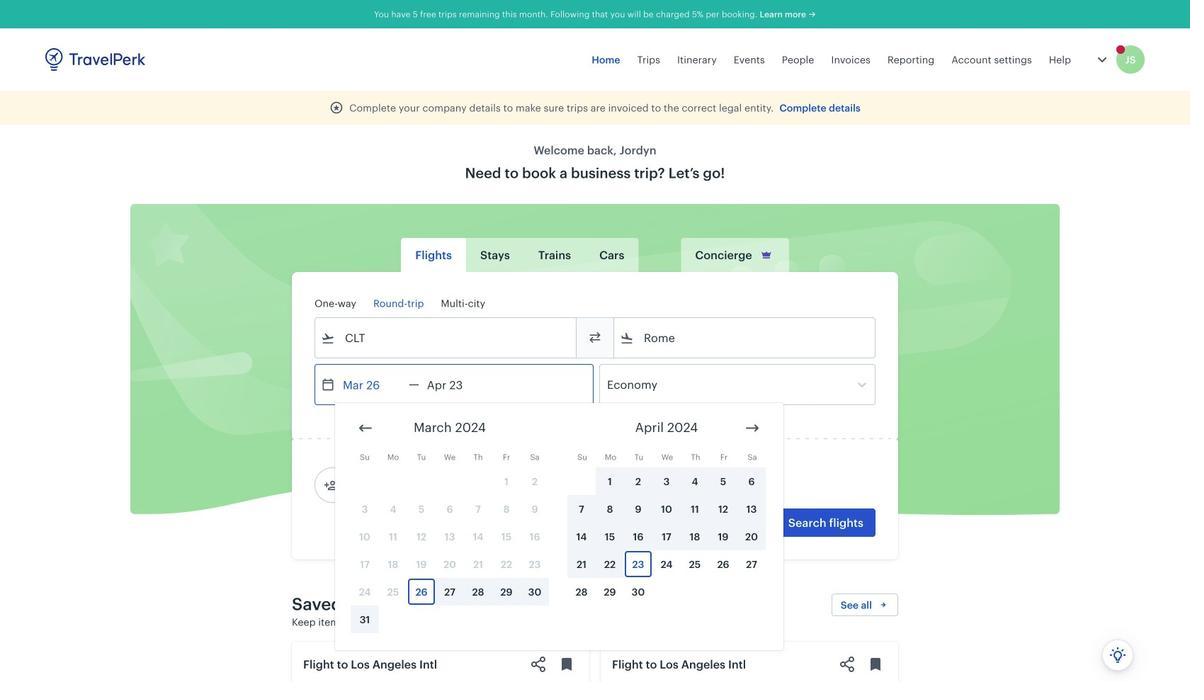 Task type: vqa. For each thing, say whether or not it's contained in the screenshot.
'To' search box
yes



Task type: describe. For each thing, give the bounding box(es) containing it.
move forward to switch to the next month. image
[[744, 420, 761, 437]]

Return text field
[[420, 365, 493, 405]]

calendar application
[[335, 403, 1191, 651]]

From search field
[[335, 327, 558, 349]]



Task type: locate. For each thing, give the bounding box(es) containing it.
Depart text field
[[335, 365, 409, 405]]

Add first traveler search field
[[338, 474, 486, 497]]

To search field
[[634, 327, 857, 349]]

move backward to switch to the previous month. image
[[357, 420, 374, 437]]



